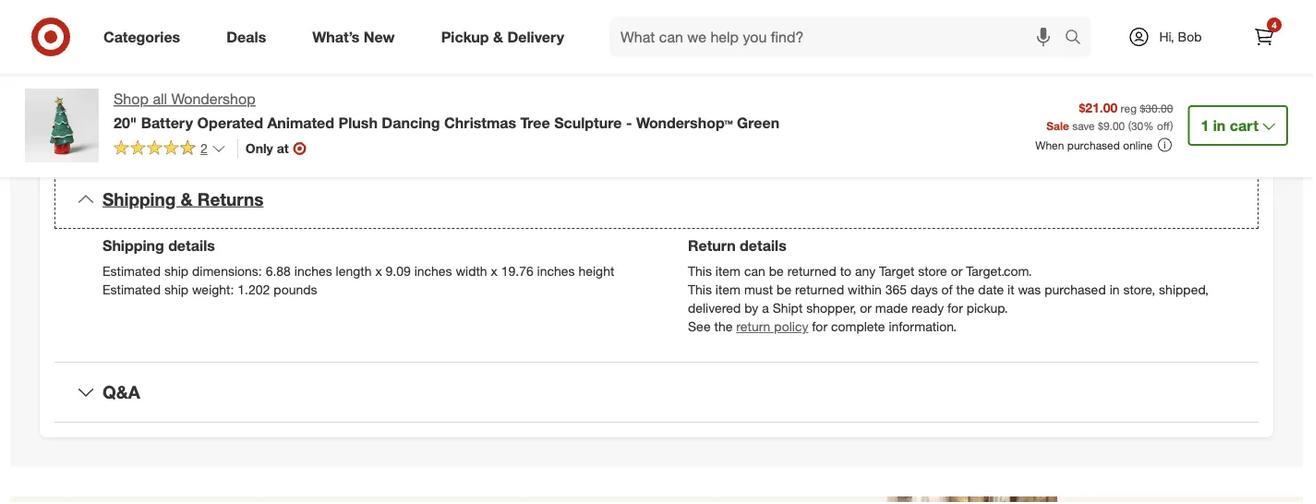 Task type: locate. For each thing, give the bounding box(es) containing it.
2 x from the left
[[491, 263, 498, 279]]

shipping
[[102, 189, 176, 210], [102, 236, 164, 254]]

item down all on the top
[[135, 126, 160, 142]]

wondershop
[[171, 90, 255, 108]]

for down "shopper,"
[[812, 319, 827, 335]]

this down return
[[688, 263, 712, 279]]

0 horizontal spatial or
[[333, 126, 345, 142]]

& left returns
[[181, 189, 193, 210]]

delivered
[[688, 300, 741, 316]]

shipping & returns button
[[54, 170, 1259, 229]]

shipping for shipping & returns
[[102, 189, 176, 210]]

0 horizontal spatial in
[[1110, 282, 1120, 298]]

2 horizontal spatial the
[[956, 282, 975, 298]]

& for pickup
[[493, 28, 503, 46]]

inches up pounds
[[294, 263, 332, 279]]

all
[[153, 90, 167, 108]]

want
[[430, 126, 457, 142]]

for down of
[[947, 300, 963, 316]]

shipping down the shipping & returns
[[102, 236, 164, 254]]

shopper,
[[806, 300, 856, 316]]

details for shipping
[[168, 236, 215, 254]]

1 vertical spatial to
[[840, 263, 851, 279]]

0 horizontal spatial to
[[461, 126, 472, 142]]

2 horizontal spatial inches
[[537, 263, 575, 279]]

1 vertical spatial in
[[1110, 282, 1120, 298]]

0 vertical spatial this
[[688, 263, 712, 279]]

estimated left weight:
[[102, 282, 161, 298]]

to
[[461, 126, 472, 142], [840, 263, 851, 279]]

0 vertical spatial &
[[493, 28, 503, 46]]

weight:
[[192, 282, 234, 298]]

or down the within
[[860, 300, 872, 316]]

for
[[947, 300, 963, 316], [812, 319, 827, 335]]

be up shipt
[[777, 282, 791, 298]]

9.00
[[1103, 119, 1125, 132]]

2 ship from the top
[[164, 282, 188, 298]]

0 horizontal spatial inches
[[294, 263, 332, 279]]

be
[[769, 263, 784, 279], [777, 282, 791, 298]]

estimated down the shipping & returns
[[102, 263, 161, 279]]

1 vertical spatial estimated
[[102, 282, 161, 298]]

only
[[245, 140, 273, 156]]

1 ship from the top
[[164, 263, 188, 279]]

in left "store,"
[[1110, 282, 1120, 298]]

within
[[848, 282, 882, 298]]

0 vertical spatial estimated
[[102, 263, 161, 279]]

save
[[1072, 119, 1095, 132]]

0 vertical spatial purchased
[[1067, 138, 1120, 152]]

in right 1 in the right of the page
[[1213, 116, 1226, 134]]

shipping details estimated ship dimensions: 6.88 inches length x 9.09 inches width x 19.76 inches height estimated ship weight: 1.202 pounds
[[102, 236, 614, 298]]

0 vertical spatial shipping
[[102, 189, 176, 210]]

returns
[[197, 189, 264, 210]]

be right can
[[769, 263, 784, 279]]

shipping down "2" link
[[102, 189, 176, 210]]

1 vertical spatial &
[[181, 189, 193, 210]]

accurate
[[280, 126, 330, 142]]

1 vertical spatial or
[[951, 263, 963, 279]]

x
[[375, 263, 382, 279], [491, 263, 498, 279]]

&
[[493, 28, 503, 46], [181, 189, 193, 210]]

x right width
[[491, 263, 498, 279]]

shipped,
[[1159, 282, 1209, 298]]

the down "delivered"
[[714, 319, 733, 335]]

the right of
[[956, 282, 975, 298]]

ship
[[164, 263, 188, 279], [164, 282, 188, 298]]

2 link
[[114, 139, 226, 161]]

to left any
[[840, 263, 851, 279]]

estimated
[[102, 263, 161, 279], [102, 282, 161, 298]]

by
[[745, 300, 758, 316]]

must
[[744, 282, 773, 298]]

operated
[[197, 113, 263, 131]]

0 horizontal spatial &
[[181, 189, 193, 210]]

1 horizontal spatial or
[[860, 300, 872, 316]]

1 horizontal spatial &
[[493, 28, 503, 46]]

if the item details above aren't accurate or complete, we want to know about it. report incorrect product info.
[[102, 126, 732, 142]]

ship left weight:
[[164, 282, 188, 298]]

inches right the 9.09
[[414, 263, 452, 279]]

hi, bob
[[1159, 29, 1202, 45]]

what's
[[312, 28, 360, 46]]

report incorrect product info. button
[[561, 125, 732, 143]]

in
[[1213, 116, 1226, 134], [1110, 282, 1120, 298]]

details inside shipping details estimated ship dimensions: 6.88 inches length x 9.09 inches width x 19.76 inches height estimated ship weight: 1.202 pounds
[[168, 236, 215, 254]]

the right the if
[[113, 126, 132, 142]]

when
[[1035, 138, 1064, 152]]

details
[[164, 126, 202, 142], [168, 236, 215, 254], [740, 236, 787, 254]]

2 inches from the left
[[414, 263, 452, 279]]

%
[[1143, 119, 1154, 132]]

pounds
[[273, 282, 317, 298]]

made
[[875, 300, 908, 316]]

1 vertical spatial shipping
[[102, 236, 164, 254]]

1 estimated from the top
[[102, 263, 161, 279]]

x left the 9.09
[[375, 263, 382, 279]]

1 shipping from the top
[[102, 189, 176, 210]]

shipping inside shipping details estimated ship dimensions: 6.88 inches length x 9.09 inches width x 19.76 inches height estimated ship weight: 1.202 pounds
[[102, 236, 164, 254]]

0 vertical spatial or
[[333, 126, 345, 142]]

at
[[277, 140, 289, 156]]

if
[[102, 126, 110, 142]]

1 vertical spatial purchased
[[1044, 282, 1106, 298]]

shipping inside dropdown button
[[102, 189, 176, 210]]

ship left the dimensions:
[[164, 263, 188, 279]]

battery
[[141, 113, 193, 131]]

item left can
[[715, 263, 741, 279]]

$21.00
[[1079, 99, 1118, 115]]

length
[[336, 263, 372, 279]]

1 vertical spatial returned
[[795, 282, 844, 298]]

1 horizontal spatial inches
[[414, 263, 452, 279]]

ready
[[911, 300, 944, 316]]

height
[[578, 263, 614, 279]]

:
[[140, 66, 144, 82]]

new
[[364, 28, 395, 46]]

item up "delivered"
[[715, 282, 741, 298]]

wondershop™
[[636, 113, 733, 131]]

0 vertical spatial ship
[[164, 263, 188, 279]]

store,
[[1123, 282, 1155, 298]]

1 horizontal spatial x
[[491, 263, 498, 279]]

details inside the return details this item can be returned to any target store or target.com. this item must be returned within 365 days of the date it was purchased in store, shipped, delivered by a shipt shopper, or made ready for pickup. see the return policy for complete information.
[[740, 236, 787, 254]]

2 horizontal spatial or
[[951, 263, 963, 279]]

details up the dimensions:
[[168, 236, 215, 254]]

date
[[978, 282, 1004, 298]]

2 shipping from the top
[[102, 236, 164, 254]]

purchased right was
[[1044, 282, 1106, 298]]

0 vertical spatial to
[[461, 126, 472, 142]]

or right the "accurate"
[[333, 126, 345, 142]]

the
[[113, 126, 132, 142], [956, 282, 975, 298], [714, 319, 733, 335]]

christmas
[[444, 113, 516, 131]]

& right the pickup on the top left of the page
[[493, 28, 503, 46]]

q&a
[[102, 381, 140, 403]]

0 vertical spatial in
[[1213, 116, 1226, 134]]

to right want
[[461, 126, 472, 142]]

19.76
[[501, 263, 533, 279]]

$21.00 reg $30.00 sale save $ 9.00 ( 30 % off )
[[1046, 99, 1173, 132]]

purchased down $ at the top right of page
[[1067, 138, 1120, 152]]

inches
[[294, 263, 332, 279], [414, 263, 452, 279], [537, 263, 575, 279]]

1 vertical spatial this
[[688, 282, 712, 298]]

sale
[[1046, 119, 1069, 132]]

1 vertical spatial be
[[777, 282, 791, 298]]

0 horizontal spatial for
[[812, 319, 827, 335]]

details up can
[[740, 236, 787, 254]]

inches right 19.76
[[537, 263, 575, 279]]

cart
[[1230, 116, 1259, 134]]

1
[[1201, 116, 1209, 134]]

0 horizontal spatial the
[[113, 126, 132, 142]]

1 vertical spatial ship
[[164, 282, 188, 298]]

info.
[[708, 126, 732, 142]]

1 vertical spatial for
[[812, 319, 827, 335]]

this
[[688, 263, 712, 279], [688, 282, 712, 298]]

2 vertical spatial item
[[715, 282, 741, 298]]

1 vertical spatial the
[[956, 282, 975, 298]]

pickup & delivery link
[[425, 17, 587, 57]]

0 horizontal spatial x
[[375, 263, 382, 279]]

any
[[855, 263, 875, 279]]

purchased inside the return details this item can be returned to any target store or target.com. this item must be returned within 365 days of the date it was purchased in store, shipped, delivered by a shipt shopper, or made ready for pickup. see the return policy for complete information.
[[1044, 282, 1106, 298]]

& inside dropdown button
[[181, 189, 193, 210]]

what's new
[[312, 28, 395, 46]]

1 in cart
[[1201, 116, 1259, 134]]

1 horizontal spatial the
[[714, 319, 733, 335]]

or up of
[[951, 263, 963, 279]]

1 horizontal spatial to
[[840, 263, 851, 279]]

1 this from the top
[[688, 263, 712, 279]]

this up "delivered"
[[688, 282, 712, 298]]

item
[[135, 126, 160, 142], [715, 263, 741, 279], [715, 282, 741, 298]]

dimensions:
[[192, 263, 262, 279]]

0 vertical spatial for
[[947, 300, 963, 316]]

365
[[885, 282, 907, 298]]

incorrect
[[605, 126, 656, 142]]

shipping & returns
[[102, 189, 264, 210]]



Task type: vqa. For each thing, say whether or not it's contained in the screenshot.
Foodies
no



Task type: describe. For each thing, give the bounding box(es) containing it.
6.88
[[266, 263, 291, 279]]

origin : imported
[[102, 66, 201, 82]]

policy
[[774, 319, 808, 335]]

pickup & delivery
[[441, 28, 564, 46]]

1 vertical spatial item
[[715, 263, 741, 279]]

1 horizontal spatial for
[[947, 300, 963, 316]]

image of 20" battery operated animated plush dancing christmas tree sculpture - wondershop™ green image
[[25, 89, 99, 163]]

deals link
[[211, 17, 289, 57]]

2 vertical spatial the
[[714, 319, 733, 335]]

imported
[[147, 66, 201, 82]]

9.09
[[386, 263, 411, 279]]

1 in cart for 20" battery operated animated plush dancing christmas tree sculpture - wondershop™ green element
[[1201, 116, 1259, 134]]

see
[[688, 319, 711, 335]]

of
[[941, 282, 953, 298]]

0 vertical spatial be
[[769, 263, 784, 279]]

details for return
[[740, 236, 787, 254]]

it
[[1007, 282, 1014, 298]]

complete,
[[349, 126, 406, 142]]

& for shipping
[[181, 189, 193, 210]]

0 vertical spatial item
[[135, 126, 160, 142]]

What can we help you find? suggestions appear below search field
[[609, 17, 1069, 57]]

return
[[688, 236, 736, 254]]

)
[[1170, 119, 1173, 132]]

shipt
[[773, 300, 803, 316]]

-
[[626, 113, 632, 131]]

above
[[205, 126, 241, 142]]

it.
[[547, 126, 557, 142]]

to inside the return details this item can be returned to any target store or target.com. this item must be returned within 365 days of the date it was purchased in store, shipped, delivered by a shipt shopper, or made ready for pickup. see the return policy for complete information.
[[840, 263, 851, 279]]

product
[[660, 126, 705, 142]]

return
[[736, 319, 770, 335]]

q&a button
[[54, 363, 1259, 422]]

can
[[744, 263, 765, 279]]

about
[[510, 126, 544, 142]]

deals
[[226, 28, 266, 46]]

0 vertical spatial the
[[113, 126, 132, 142]]

1 inches from the left
[[294, 263, 332, 279]]

pickup
[[441, 28, 489, 46]]

a
[[762, 300, 769, 316]]

shipping for shipping details estimated ship dimensions: 6.88 inches length x 9.09 inches width x 19.76 inches height estimated ship weight: 1.202 pounds
[[102, 236, 164, 254]]

online
[[1123, 138, 1153, 152]]

off
[[1157, 119, 1170, 132]]

return details this item can be returned to any target store or target.com. this item must be returned within 365 days of the date it was purchased in store, shipped, delivered by a shipt shopper, or made ready for pickup. see the return policy for complete information.
[[688, 236, 1209, 335]]

$30.00
[[1140, 101, 1173, 115]]

report
[[561, 126, 601, 142]]

store
[[918, 263, 947, 279]]

only at
[[245, 140, 289, 156]]

dancing
[[382, 113, 440, 131]]

30
[[1131, 119, 1143, 132]]

(
[[1128, 119, 1131, 132]]

animated
[[267, 113, 334, 131]]

2 this from the top
[[688, 282, 712, 298]]

return policy link
[[736, 319, 808, 335]]

hi,
[[1159, 29, 1174, 45]]

was
[[1018, 282, 1041, 298]]

reg
[[1121, 101, 1137, 115]]

categories link
[[88, 17, 203, 57]]

2 vertical spatial or
[[860, 300, 872, 316]]

2 estimated from the top
[[102, 282, 161, 298]]

tree
[[520, 113, 550, 131]]

in inside the return details this item can be returned to any target store or target.com. this item must be returned within 365 days of the date it was purchased in store, shipped, delivered by a shipt shopper, or made ready for pickup. see the return policy for complete information.
[[1110, 282, 1120, 298]]

2
[[200, 140, 208, 156]]

advertisement region
[[10, 497, 1303, 502]]

pickup.
[[966, 300, 1008, 316]]

aren't
[[244, 126, 276, 142]]

what's new link
[[297, 17, 418, 57]]

days
[[910, 282, 938, 298]]

shop
[[114, 90, 149, 108]]

origin
[[102, 66, 140, 82]]

know
[[476, 126, 507, 142]]

when purchased online
[[1035, 138, 1153, 152]]

complete
[[831, 319, 885, 335]]

plush
[[338, 113, 378, 131]]

search button
[[1056, 17, 1101, 61]]

1.202
[[238, 282, 270, 298]]

$
[[1098, 119, 1103, 132]]

bob
[[1178, 29, 1202, 45]]

categories
[[103, 28, 180, 46]]

details left above
[[164, 126, 202, 142]]

green
[[737, 113, 779, 131]]

1 horizontal spatial in
[[1213, 116, 1226, 134]]

0 vertical spatial returned
[[787, 263, 836, 279]]

3 inches from the left
[[537, 263, 575, 279]]

1 x from the left
[[375, 263, 382, 279]]

target
[[879, 263, 914, 279]]

20"
[[114, 113, 137, 131]]



